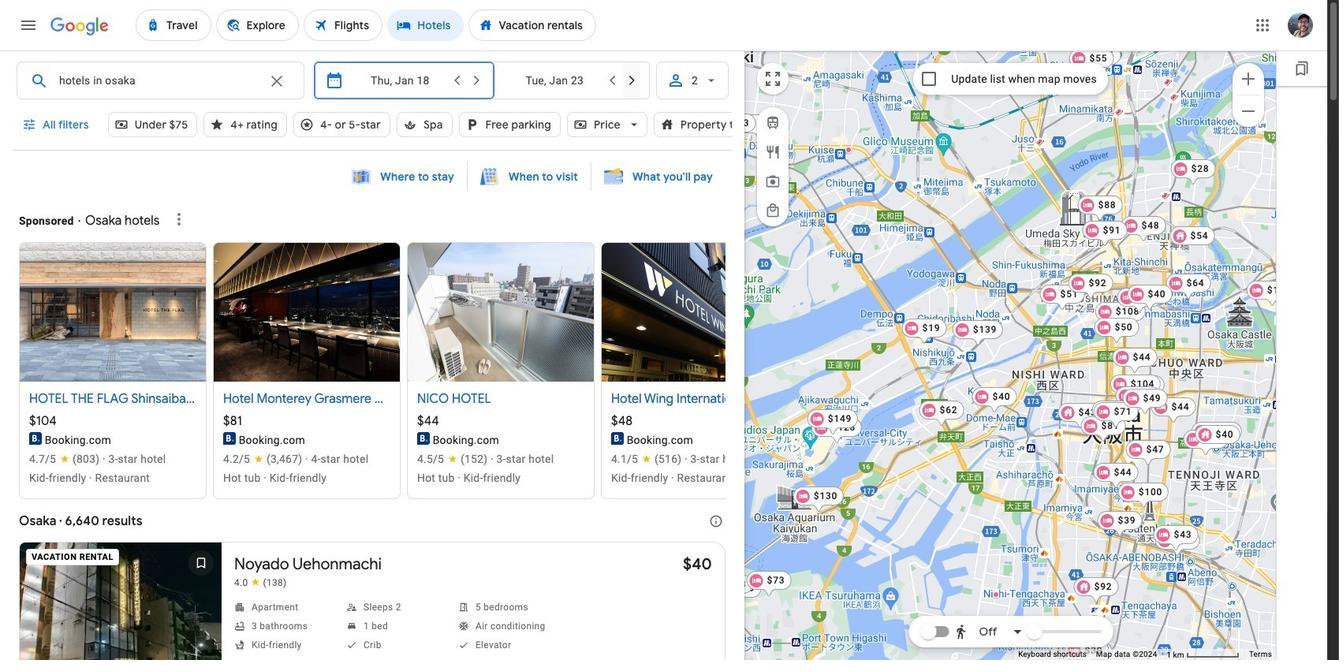 Task type: describe. For each thing, give the bounding box(es) containing it.
booking.com image for 4.1 out of 5 stars from 516 reviews image
[[612, 432, 624, 445]]

map region
[[745, 51, 1278, 660]]

why this ad? image
[[170, 210, 189, 229]]

filters form
[[13, 51, 781, 159]]

save noyado uehonmachi to collection image
[[182, 544, 220, 582]]

booking.com image for 4.7 out of 5 stars from 803 reviews image
[[29, 432, 42, 445]]

photo 1 image
[[20, 543, 222, 660]]

4.1 out of 5 stars from 516 reviews image
[[612, 451, 682, 467]]

4.2 out of 5 stars from 3,467 reviews image
[[223, 451, 302, 467]]

booking.com image for 4.2 out of 5 stars from 3,467 reviews image
[[223, 432, 236, 445]]

view larger map image
[[764, 69, 783, 88]]

stay hotel image
[[846, 146, 852, 153]]

booking.com image for 4.5 out of 5 stars from 152 reviews image
[[417, 432, 430, 445]]



Task type: vqa. For each thing, say whether or not it's contained in the screenshot.
Send within Send to phone
no



Task type: locate. For each thing, give the bounding box(es) containing it.
back image
[[21, 606, 59, 644]]

next image
[[182, 606, 220, 644]]

Check-out text field
[[507, 62, 603, 99]]

booking.com image up 4.5 out of 5 stars from 152 reviews image
[[417, 432, 430, 445]]

booking.com image
[[29, 432, 42, 445], [223, 432, 236, 445], [417, 432, 430, 445], [612, 432, 624, 445]]

1 booking.com image from the left
[[29, 432, 42, 445]]

list
[[19, 242, 789, 513]]

clear image
[[267, 72, 286, 91]]

learn more about these results image
[[698, 503, 735, 541]]

zoom out map image
[[1240, 101, 1259, 120]]

zoom in map image
[[1240, 69, 1259, 88]]

2 booking.com image from the left
[[223, 432, 236, 445]]

3 booking.com image from the left
[[417, 432, 430, 445]]

photos list
[[20, 543, 222, 660]]

booking.com image up 4.1 out of 5 stars from 516 reviews image
[[612, 432, 624, 445]]

4.5 out of 5 stars from 152 reviews image
[[417, 451, 488, 467]]

booking.com image up 4.2 out of 5 stars from 3,467 reviews image
[[223, 432, 236, 445]]

Search for places, hotels and more text field
[[58, 62, 258, 99]]

4 booking.com image from the left
[[612, 432, 624, 445]]

Check-in text field
[[353, 62, 447, 99]]

4 out of 5 stars from 138 reviews image
[[234, 577, 287, 589]]

booking.com image up 4.7 out of 5 stars from 803 reviews image
[[29, 432, 42, 445]]

4.7 out of 5 stars from 803 reviews image
[[29, 451, 100, 467]]

main menu image
[[19, 16, 38, 35]]

holiday pearl hotel image
[[993, 591, 999, 598]]



